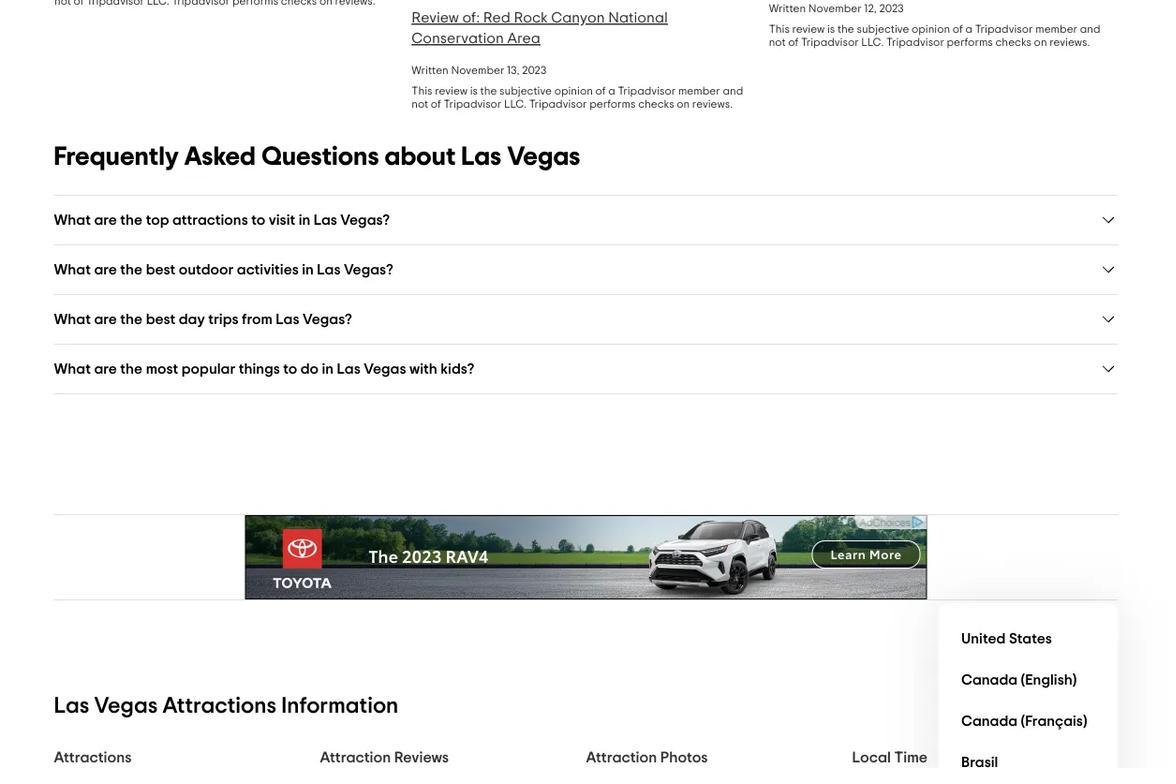 Task type: vqa. For each thing, say whether or not it's contained in the screenshot.
November associated with 12,
yes



Task type: locate. For each thing, give the bounding box(es) containing it.
subjective inside written november 12, 2023 this review is the subjective opinion of a tripadvisor member and not of tripadvisor llc. tripadvisor performs checks on reviews.
[[857, 23, 909, 35]]

1 horizontal spatial attractions
[[163, 695, 277, 718]]

1 what from the top
[[54, 212, 91, 227]]

most
[[146, 361, 178, 376]]

opinion inside written november 12, 2023 this review is the subjective opinion of a tripadvisor member and not of tripadvisor llc. tripadvisor performs checks on reviews.
[[912, 23, 950, 35]]

what are the most popular things to do in las vegas with kids?
[[54, 361, 475, 376]]

to left do
[[283, 361, 298, 376]]

subjective
[[857, 23, 909, 35], [499, 85, 552, 97]]

this inside written november 13, 2023 this review is the subjective opinion of a tripadvisor member and not of tripadvisor llc. tripadvisor performs checks on reviews.
[[411, 85, 432, 97]]

performs inside written november 13, 2023 this review is the subjective opinion of a tripadvisor member and not of tripadvisor llc. tripadvisor performs checks on reviews.
[[589, 98, 636, 110]]

is inside written november 12, 2023 this review is the subjective opinion of a tripadvisor member and not of tripadvisor llc. tripadvisor performs checks on reviews.
[[827, 23, 835, 35]]

attractions
[[163, 695, 277, 718], [54, 750, 132, 766]]

vegas inside what are the most popular things to do in las vegas with kids? dropdown button
[[364, 361, 406, 376]]

1 attraction from the left
[[320, 750, 391, 766]]

0 horizontal spatial opinion
[[554, 85, 593, 97]]

0 vertical spatial 2023
[[879, 3, 904, 14]]

las
[[461, 143, 502, 170], [314, 212, 337, 227], [317, 262, 341, 277], [276, 312, 300, 327], [337, 361, 361, 376], [54, 695, 89, 718]]

questions
[[261, 143, 379, 170]]

0 vertical spatial vegas?
[[341, 212, 390, 227]]

0 vertical spatial attractions
[[163, 695, 277, 718]]

best for day
[[146, 312, 176, 327]]

review of: red rock canyon national conservation area
[[411, 10, 668, 46]]

0 horizontal spatial member
[[678, 85, 720, 97]]

0 vertical spatial review
[[792, 23, 825, 35]]

and inside written november 13, 2023 this review is the subjective opinion of a tripadvisor member and not of tripadvisor llc. tripadvisor performs checks on reviews.
[[723, 85, 743, 97]]

attraction down information
[[320, 750, 391, 766]]

written
[[769, 3, 806, 14], [411, 65, 448, 76]]

0 horizontal spatial attractions
[[54, 750, 132, 766]]

0 horizontal spatial performs
[[589, 98, 636, 110]]

0 vertical spatial a
[[966, 23, 973, 35]]

1 horizontal spatial attraction
[[586, 750, 657, 766]]

performs for written november 12, 2023
[[947, 37, 993, 48]]

review inside written november 12, 2023 this review is the subjective opinion of a tripadvisor member and not of tripadvisor llc. tripadvisor performs checks on reviews.
[[792, 23, 825, 35]]

1 vertical spatial subjective
[[499, 85, 552, 97]]

1 horizontal spatial opinion
[[912, 23, 950, 35]]

and inside written november 12, 2023 this review is the subjective opinion of a tripadvisor member and not of tripadvisor llc. tripadvisor performs checks on reviews.
[[1080, 23, 1101, 35]]

1 are from the top
[[94, 212, 117, 227]]

0 horizontal spatial 2023
[[522, 65, 546, 76]]

menu
[[939, 604, 1119, 769]]

0 horizontal spatial to
[[251, 212, 266, 227]]

llc. inside written november 12, 2023 this review is the subjective opinion of a tripadvisor member and not of tripadvisor llc. tripadvisor performs checks on reviews.
[[861, 37, 884, 48]]

written inside written november 12, 2023 this review is the subjective opinion of a tripadvisor member and not of tripadvisor llc. tripadvisor performs checks on reviews.
[[769, 3, 806, 14]]

in right visit
[[299, 212, 311, 227]]

0 vertical spatial not
[[769, 37, 786, 48]]

1 vertical spatial in
[[302, 262, 314, 277]]

best left outdoor
[[146, 262, 176, 277]]

performs
[[947, 37, 993, 48], [589, 98, 636, 110]]

is
[[827, 23, 835, 35], [470, 85, 478, 97]]

local time
[[853, 750, 928, 766]]

1 vertical spatial canada
[[961, 714, 1018, 729]]

2023 inside written november 12, 2023 this review is the subjective opinion of a tripadvisor member and not of tripadvisor llc. tripadvisor performs checks on reviews.
[[879, 3, 904, 14]]

best left the "day"
[[146, 312, 176, 327]]

review of: red rock canyon national conservation area link
[[411, 10, 668, 46]]

1 vertical spatial performs
[[589, 98, 636, 110]]

1 best from the top
[[146, 262, 176, 277]]

are inside dropdown button
[[94, 361, 117, 376]]

1 horizontal spatial is
[[827, 23, 835, 35]]

canada
[[961, 673, 1018, 688], [961, 714, 1018, 729]]

november inside written november 12, 2023 this review is the subjective opinion of a tripadvisor member and not of tripadvisor llc. tripadvisor performs checks on reviews.
[[808, 3, 862, 14]]

what for what are the best day trips from las vegas?
[[54, 312, 91, 327]]

not
[[769, 37, 786, 48], [411, 98, 428, 110]]

llc. for 12,
[[861, 37, 884, 48]]

1 horizontal spatial and
[[1080, 23, 1101, 35]]

0 horizontal spatial subjective
[[499, 85, 552, 97]]

0 horizontal spatial llc.
[[504, 98, 527, 110]]

1 vertical spatial vegas
[[364, 361, 406, 376]]

what are the top attractions to visit in las vegas?
[[54, 212, 390, 227]]

1 horizontal spatial to
[[283, 361, 298, 376]]

0 vertical spatial canada
[[961, 673, 1018, 688]]

united states link
[[954, 619, 1104, 660]]

2 are from the top
[[94, 262, 117, 277]]

1 vertical spatial is
[[470, 85, 478, 97]]

the inside written november 12, 2023 this review is the subjective opinion of a tripadvisor member and not of tripadvisor llc. tripadvisor performs checks on reviews.
[[838, 23, 854, 35]]

day
[[179, 312, 205, 327]]

reviews. inside written november 12, 2023 this review is the subjective opinion of a tripadvisor member and not of tripadvisor llc. tripadvisor performs checks on reviews.
[[1050, 37, 1090, 48]]

2 best from the top
[[146, 312, 176, 327]]

the inside dropdown button
[[120, 361, 143, 376]]

0 vertical spatial checks
[[996, 37, 1032, 48]]

from
[[242, 312, 273, 327]]

1 vertical spatial a
[[608, 85, 615, 97]]

opinion
[[912, 23, 950, 35], [554, 85, 593, 97]]

2023 right '12,'
[[879, 3, 904, 14]]

review inside written november 13, 2023 this review is the subjective opinion of a tripadvisor member and not of tripadvisor llc. tripadvisor performs checks on reviews.
[[435, 85, 467, 97]]

a inside written november 12, 2023 this review is the subjective opinion of a tripadvisor member and not of tripadvisor llc. tripadvisor performs checks on reviews.
[[966, 23, 973, 35]]

0 horizontal spatial a
[[608, 85, 615, 97]]

4 are from the top
[[94, 361, 117, 376]]

1 vertical spatial opinion
[[554, 85, 593, 97]]

0 vertical spatial opinion
[[912, 23, 950, 35]]

0 vertical spatial is
[[827, 23, 835, 35]]

are
[[94, 212, 117, 227], [94, 262, 117, 277], [94, 312, 117, 327], [94, 361, 117, 376]]

llc.
[[861, 37, 884, 48], [504, 98, 527, 110]]

november
[[808, 3, 862, 14], [451, 65, 504, 76]]

2 what from the top
[[54, 262, 91, 277]]

national
[[608, 10, 668, 25]]

canada down canada (english)
[[961, 714, 1018, 729]]

the inside dropdown button
[[120, 212, 143, 227]]

what inside dropdown button
[[54, 212, 91, 227]]

opinion inside written november 13, 2023 this review is the subjective opinion of a tripadvisor member and not of tripadvisor llc. tripadvisor performs checks on reviews.
[[554, 85, 593, 97]]

on inside written november 13, 2023 this review is the subjective opinion of a tripadvisor member and not of tripadvisor llc. tripadvisor performs checks on reviews.
[[677, 98, 690, 110]]

what are the best day trips from las vegas?
[[54, 312, 352, 327]]

november left '12,'
[[808, 3, 862, 14]]

1 horizontal spatial not
[[769, 37, 786, 48]]

what
[[54, 212, 91, 227], [54, 262, 91, 277], [54, 312, 91, 327], [54, 361, 91, 376]]

in inside dropdown button
[[299, 212, 311, 227]]

0 vertical spatial performs
[[947, 37, 993, 48]]

subjective for 13,
[[499, 85, 552, 97]]

2 attraction from the left
[[586, 750, 657, 766]]

in right activities
[[302, 262, 314, 277]]

review for written november 12, 2023
[[792, 23, 825, 35]]

is inside written november 13, 2023 this review is the subjective opinion of a tripadvisor member and not of tripadvisor llc. tripadvisor performs checks on reviews.
[[470, 85, 478, 97]]

menu containing united states
[[939, 604, 1119, 769]]

this inside written november 12, 2023 this review is the subjective opinion of a tripadvisor member and not of tripadvisor llc. tripadvisor performs checks on reviews.
[[769, 23, 790, 35]]

0 horizontal spatial reviews.
[[692, 98, 733, 110]]

1 horizontal spatial checks
[[996, 37, 1032, 48]]

attraction for attraction reviews
[[320, 750, 391, 766]]

attraction
[[320, 750, 391, 766], [586, 750, 657, 766]]

best
[[146, 262, 176, 277], [146, 312, 176, 327]]

0 horizontal spatial november
[[451, 65, 504, 76]]

november for 13,
[[451, 65, 504, 76]]

in
[[299, 212, 311, 227], [302, 262, 314, 277], [322, 361, 334, 376]]

llc. inside written november 13, 2023 this review is the subjective opinion of a tripadvisor member and not of tripadvisor llc. tripadvisor performs checks on reviews.
[[504, 98, 527, 110]]

1 canada from the top
[[961, 673, 1018, 688]]

2023
[[879, 3, 904, 14], [522, 65, 546, 76]]

what are the best day trips from las vegas? button
[[54, 310, 1119, 329]]

llc. down 13,
[[504, 98, 527, 110]]

0 vertical spatial llc.
[[861, 37, 884, 48]]

2023 for written november 13, 2023
[[522, 65, 546, 76]]

what inside dropdown button
[[54, 361, 91, 376]]

0 vertical spatial reviews.
[[1050, 37, 1090, 48]]

3 what from the top
[[54, 312, 91, 327]]

1 vertical spatial 2023
[[522, 65, 546, 76]]

of
[[953, 23, 963, 35], [788, 37, 799, 48], [595, 85, 606, 97], [431, 98, 441, 110]]

what for what are the top attractions to visit in las vegas?
[[54, 212, 91, 227]]

(english)
[[1021, 673, 1077, 688]]

0 vertical spatial november
[[808, 3, 862, 14]]

0 vertical spatial best
[[146, 262, 176, 277]]

0 horizontal spatial vegas
[[94, 695, 158, 718]]

1 vertical spatial and
[[723, 85, 743, 97]]

the for what are the most popular things to do in las vegas with kids?
[[120, 361, 143, 376]]

4 what from the top
[[54, 361, 91, 376]]

checks
[[996, 37, 1032, 48], [638, 98, 674, 110]]

1 vertical spatial review
[[435, 85, 467, 97]]

subjective down '12,'
[[857, 23, 909, 35]]

2 vertical spatial in
[[322, 361, 334, 376]]

1 horizontal spatial written
[[769, 3, 806, 14]]

are for what are the best day trips from las vegas?
[[94, 312, 117, 327]]

november inside written november 13, 2023 this review is the subjective opinion of a tripadvisor member and not of tripadvisor llc. tripadvisor performs checks on reviews.
[[451, 65, 504, 76]]

1 horizontal spatial reviews.
[[1050, 37, 1090, 48]]

a inside written november 13, 2023 this review is the subjective opinion of a tripadvisor member and not of tripadvisor llc. tripadvisor performs checks on reviews.
[[608, 85, 615, 97]]

information
[[282, 695, 399, 718]]

checks for written november 12, 2023 this review is the subjective opinion of a tripadvisor member and not of tripadvisor llc. tripadvisor performs checks on reviews.
[[996, 37, 1032, 48]]

on inside written november 12, 2023 this review is the subjective opinion of a tripadvisor member and not of tripadvisor llc. tripadvisor performs checks on reviews.
[[1034, 37, 1047, 48]]

this
[[769, 23, 790, 35], [411, 85, 432, 97]]

0 vertical spatial on
[[1034, 37, 1047, 48]]

is for 12,
[[827, 23, 835, 35]]

the for what are the top attractions to visit in las vegas?
[[120, 212, 143, 227]]

checks inside written november 12, 2023 this review is the subjective opinion of a tripadvisor member and not of tripadvisor llc. tripadvisor performs checks on reviews.
[[996, 37, 1032, 48]]

0 horizontal spatial this
[[411, 85, 432, 97]]

0 vertical spatial subjective
[[857, 23, 909, 35]]

rock
[[514, 10, 548, 25]]

written inside written november 13, 2023 this review is the subjective opinion of a tripadvisor member and not of tripadvisor llc. tripadvisor performs checks on reviews.
[[411, 65, 448, 76]]

review
[[792, 23, 825, 35], [435, 85, 467, 97]]

2 vertical spatial vegas?
[[303, 312, 352, 327]]

1 vertical spatial llc.
[[504, 98, 527, 110]]

1 horizontal spatial member
[[1036, 23, 1078, 35]]

united
[[961, 632, 1006, 647]]

member inside written november 12, 2023 this review is the subjective opinion of a tripadvisor member and not of tripadvisor llc. tripadvisor performs checks on reviews.
[[1036, 23, 1078, 35]]

conservation
[[411, 31, 504, 46]]

november left 13,
[[451, 65, 504, 76]]

0 vertical spatial this
[[769, 23, 790, 35]]

1 vertical spatial vegas?
[[344, 262, 393, 277]]

0 horizontal spatial is
[[470, 85, 478, 97]]

1 horizontal spatial review
[[792, 23, 825, 35]]

vegas?
[[341, 212, 390, 227], [344, 262, 393, 277], [303, 312, 352, 327]]

1 vertical spatial reviews.
[[692, 98, 733, 110]]

on
[[1034, 37, 1047, 48], [677, 98, 690, 110]]

what are the top attractions to visit in las vegas? button
[[54, 211, 1119, 230]]

3 are from the top
[[94, 312, 117, 327]]

and
[[1080, 23, 1101, 35], [723, 85, 743, 97]]

1 vertical spatial to
[[283, 361, 298, 376]]

1 vertical spatial november
[[451, 65, 504, 76]]

attraction photos
[[586, 750, 708, 766]]

things
[[239, 361, 280, 376]]

0 horizontal spatial and
[[723, 85, 743, 97]]

local
[[853, 750, 891, 766]]

the for what are the best outdoor activities in las vegas?
[[120, 262, 143, 277]]

written left '12,'
[[769, 3, 806, 14]]

1 vertical spatial written
[[411, 65, 448, 76]]

0 horizontal spatial on
[[677, 98, 690, 110]]

1 horizontal spatial on
[[1034, 37, 1047, 48]]

this for written november 12, 2023
[[769, 23, 790, 35]]

1 vertical spatial member
[[678, 85, 720, 97]]

written for written november 12, 2023
[[769, 3, 806, 14]]

to left visit
[[251, 212, 266, 227]]

are for what are the most popular things to do in las vegas with kids?
[[94, 361, 117, 376]]

0 vertical spatial in
[[299, 212, 311, 227]]

1 vertical spatial this
[[411, 85, 432, 97]]

1 horizontal spatial performs
[[947, 37, 993, 48]]

tripadvisor
[[975, 23, 1033, 35], [801, 37, 859, 48], [886, 37, 944, 48], [618, 85, 676, 97], [443, 98, 501, 110], [529, 98, 587, 110]]

performs for written november 13, 2023
[[589, 98, 636, 110]]

member for written november 13, 2023 this review is the subjective opinion of a tripadvisor member and not of tripadvisor llc. tripadvisor performs checks on reviews.
[[678, 85, 720, 97]]

subjective down 13,
[[499, 85, 552, 97]]

1 horizontal spatial a
[[966, 23, 973, 35]]

member for written november 12, 2023 this review is the subjective opinion of a tripadvisor member and not of tripadvisor llc. tripadvisor performs checks on reviews.
[[1036, 23, 1078, 35]]

not inside written november 13, 2023 this review is the subjective opinion of a tripadvisor member and not of tripadvisor llc. tripadvisor performs checks on reviews.
[[411, 98, 428, 110]]

0 vertical spatial member
[[1036, 23, 1078, 35]]

1 vertical spatial not
[[411, 98, 428, 110]]

reviews. inside written november 13, 2023 this review is the subjective opinion of a tripadvisor member and not of tripadvisor llc. tripadvisor performs checks on reviews.
[[692, 98, 733, 110]]

1 horizontal spatial 2023
[[879, 3, 904, 14]]

2 canada from the top
[[961, 714, 1018, 729]]

0 horizontal spatial not
[[411, 98, 428, 110]]

1 horizontal spatial vegas
[[364, 361, 406, 376]]

a for written november 13, 2023
[[608, 85, 615, 97]]

llc. down '12,'
[[861, 37, 884, 48]]

in right do
[[322, 361, 334, 376]]

checks inside written november 13, 2023 this review is the subjective opinion of a tripadvisor member and not of tripadvisor llc. tripadvisor performs checks on reviews.
[[638, 98, 674, 110]]

0 vertical spatial written
[[769, 3, 806, 14]]

not inside written november 12, 2023 this review is the subjective opinion of a tripadvisor member and not of tripadvisor llc. tripadvisor performs checks on reviews.
[[769, 37, 786, 48]]

0 horizontal spatial review
[[435, 85, 467, 97]]

13,
[[507, 65, 519, 76]]

2023 right 13,
[[522, 65, 546, 76]]

to inside dropdown button
[[251, 212, 266, 227]]

0 vertical spatial and
[[1080, 23, 1101, 35]]

written down conservation
[[411, 65, 448, 76]]

0 horizontal spatial checks
[[638, 98, 674, 110]]

a
[[966, 23, 973, 35], [608, 85, 615, 97]]

performs inside written november 12, 2023 this review is the subjective opinion of a tripadvisor member and not of tripadvisor llc. tripadvisor performs checks on reviews.
[[947, 37, 993, 48]]

about
[[385, 143, 456, 170]]

0 horizontal spatial written
[[411, 65, 448, 76]]

member inside written november 13, 2023 this review is the subjective opinion of a tripadvisor member and not of tripadvisor llc. tripadvisor performs checks on reviews.
[[678, 85, 720, 97]]

top
[[146, 212, 169, 227]]

1 horizontal spatial this
[[769, 23, 790, 35]]

and for written november 12, 2023 this review is the subjective opinion of a tripadvisor member and not of tripadvisor llc. tripadvisor performs checks on reviews.
[[1080, 23, 1101, 35]]

0 vertical spatial to
[[251, 212, 266, 227]]

reviews.
[[1050, 37, 1090, 48], [692, 98, 733, 110]]

12,
[[864, 3, 877, 14]]

are inside dropdown button
[[94, 212, 117, 227]]

subjective inside written november 13, 2023 this review is the subjective opinion of a tripadvisor member and not of tripadvisor llc. tripadvisor performs checks on reviews.
[[499, 85, 552, 97]]

to inside dropdown button
[[283, 361, 298, 376]]

1 horizontal spatial subjective
[[857, 23, 909, 35]]

best for outdoor
[[146, 262, 176, 277]]

attraction left photos
[[586, 750, 657, 766]]

reviews. for written november 12, 2023 this review is the subjective opinion of a tripadvisor member and not of tripadvisor llc. tripadvisor performs checks on reviews.
[[1050, 37, 1090, 48]]

photos
[[661, 750, 708, 766]]

canada down united
[[961, 673, 1018, 688]]

the
[[838, 23, 854, 35], [480, 85, 497, 97], [120, 212, 143, 227], [120, 262, 143, 277], [120, 312, 143, 327], [120, 361, 143, 376]]

0 horizontal spatial attraction
[[320, 750, 391, 766]]

written for written november 13, 2023
[[411, 65, 448, 76]]

1 horizontal spatial llc.
[[861, 37, 884, 48]]

to
[[251, 212, 266, 227], [283, 361, 298, 376]]

of:
[[462, 10, 480, 25]]

vegas
[[507, 143, 581, 170], [364, 361, 406, 376], [94, 695, 158, 718]]

red
[[483, 10, 510, 25]]

2 horizontal spatial vegas
[[507, 143, 581, 170]]

1 vertical spatial best
[[146, 312, 176, 327]]

2023 inside written november 13, 2023 this review is the subjective opinion of a tripadvisor member and not of tripadvisor llc. tripadvisor performs checks on reviews.
[[522, 65, 546, 76]]

member
[[1036, 23, 1078, 35], [678, 85, 720, 97]]

what for what are the most popular things to do in las vegas with kids?
[[54, 361, 91, 376]]

1 vertical spatial on
[[677, 98, 690, 110]]

1 vertical spatial checks
[[638, 98, 674, 110]]

1 horizontal spatial november
[[808, 3, 862, 14]]



Task type: describe. For each thing, give the bounding box(es) containing it.
las inside dropdown button
[[314, 212, 337, 227]]

the inside written november 13, 2023 this review is the subjective opinion of a tripadvisor member and not of tripadvisor llc. tripadvisor performs checks on reviews.
[[480, 85, 497, 97]]

in inside dropdown button
[[302, 262, 314, 277]]

not for written november 13, 2023 this review is the subjective opinion of a tripadvisor member and not of tripadvisor llc. tripadvisor performs checks on reviews.
[[411, 98, 428, 110]]

do
[[301, 361, 319, 376]]

november for 12,
[[808, 3, 862, 14]]

reviews
[[394, 750, 449, 766]]

united states
[[961, 632, 1052, 647]]

are for what are the top attractions to visit in las vegas?
[[94, 212, 117, 227]]

opinion for written november 12, 2023
[[912, 23, 950, 35]]

attractions
[[172, 212, 248, 227]]

canada for canada (english)
[[961, 673, 1018, 688]]

trips
[[208, 312, 239, 327]]

area
[[507, 31, 540, 46]]

on for written november 12, 2023 this review is the subjective opinion of a tripadvisor member and not of tripadvisor llc. tripadvisor performs checks on reviews.
[[1034, 37, 1047, 48]]

time
[[895, 750, 928, 766]]

canada (english)
[[961, 673, 1077, 688]]

checks for written november 13, 2023 this review is the subjective opinion of a tripadvisor member and not of tripadvisor llc. tripadvisor performs checks on reviews.
[[638, 98, 674, 110]]

attraction reviews
[[320, 750, 449, 766]]

in inside dropdown button
[[322, 361, 334, 376]]

2 vertical spatial vegas
[[94, 695, 158, 718]]

written november 12, 2023 this review is the subjective opinion of a tripadvisor member and not of tripadvisor llc. tripadvisor performs checks on reviews.
[[769, 3, 1101, 48]]

and for written november 13, 2023 this review is the subjective opinion of a tripadvisor member and not of tripadvisor llc. tripadvisor performs checks on reviews.
[[723, 85, 743, 97]]

frequently
[[54, 143, 179, 170]]

with
[[410, 361, 438, 376]]

las inside dropdown button
[[337, 361, 361, 376]]

attraction for attraction photos
[[586, 750, 657, 766]]

reviews. for written november 13, 2023 this review is the subjective opinion of a tripadvisor member and not of tripadvisor llc. tripadvisor performs checks on reviews.
[[692, 98, 733, 110]]

vegas? for what are the best outdoor activities in las vegas?
[[344, 262, 393, 277]]

frequently asked questions about las vegas
[[54, 143, 581, 170]]

canada (français) link
[[954, 701, 1104, 743]]

asked
[[184, 143, 256, 170]]

this for written november 13, 2023
[[411, 85, 432, 97]]

0 vertical spatial vegas
[[507, 143, 581, 170]]

states
[[1009, 632, 1052, 647]]

outdoor
[[179, 262, 234, 277]]

canada (français)
[[961, 714, 1088, 729]]

2023 for written november 12, 2023
[[879, 3, 904, 14]]

a for written november 12, 2023
[[966, 23, 973, 35]]

canyon
[[551, 10, 605, 25]]

review
[[411, 10, 459, 25]]

are for what are the best outdoor activities in las vegas?
[[94, 262, 117, 277]]

vegas? inside dropdown button
[[341, 212, 390, 227]]

what are the most popular things to do in las vegas with kids? button
[[54, 360, 1119, 379]]

written november 13, 2023 this review is the subjective opinion of a tripadvisor member and not of tripadvisor llc. tripadvisor performs checks on reviews.
[[411, 65, 743, 110]]

the for what are the best day trips from las vegas?
[[120, 312, 143, 327]]

1 vertical spatial attractions
[[54, 750, 132, 766]]

canada (english) link
[[954, 660, 1104, 701]]

vegas? for what are the best day trips from las vegas?
[[303, 312, 352, 327]]

llc. for 13,
[[504, 98, 527, 110]]

what for what are the best outdoor activities in las vegas?
[[54, 262, 91, 277]]

popular
[[182, 361, 236, 376]]

review for written november 13, 2023
[[435, 85, 467, 97]]

on for written november 13, 2023 this review is the subjective opinion of a tripadvisor member and not of tripadvisor llc. tripadvisor performs checks on reviews.
[[677, 98, 690, 110]]

activities
[[237, 262, 299, 277]]

canada for canada (français)
[[961, 714, 1018, 729]]

not for written november 12, 2023 this review is the subjective opinion of a tripadvisor member and not of tripadvisor llc. tripadvisor performs checks on reviews.
[[769, 37, 786, 48]]

what are the best outdoor activities in las vegas?
[[54, 262, 393, 277]]

kids?
[[441, 361, 475, 376]]

what are the best outdoor activities in las vegas? button
[[54, 261, 1119, 279]]

visit
[[269, 212, 296, 227]]

(français)
[[1021, 714, 1088, 729]]

subjective for 12,
[[857, 23, 909, 35]]

advertisement region
[[245, 516, 928, 600]]

opinion for written november 13, 2023
[[554, 85, 593, 97]]

las vegas attractions information
[[54, 695, 399, 718]]

is for 13,
[[470, 85, 478, 97]]



